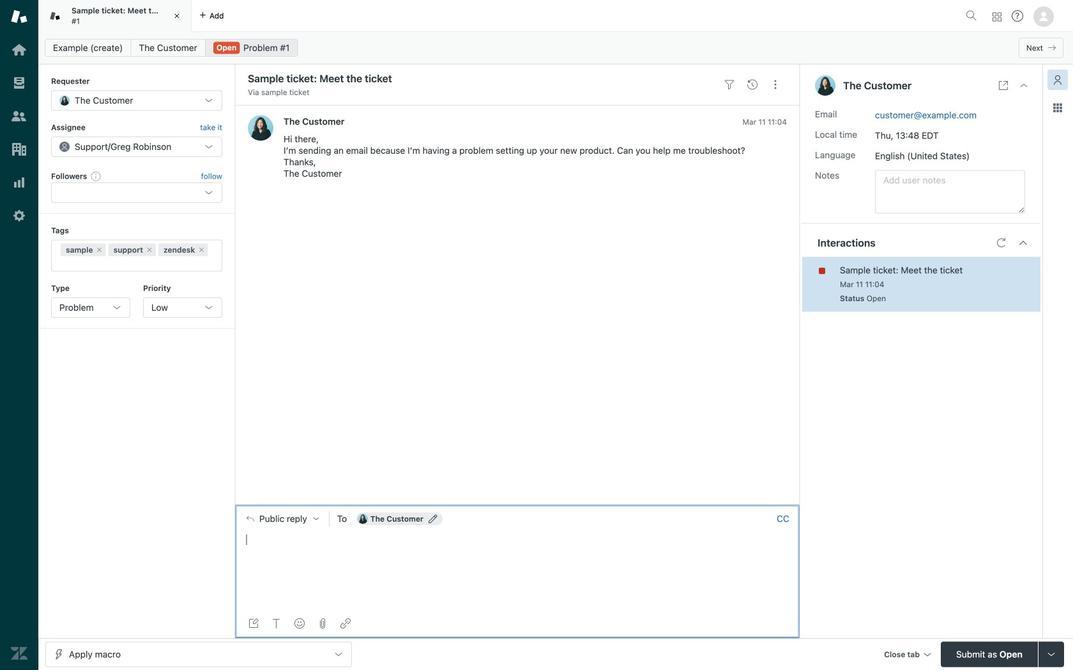 Task type: vqa. For each thing, say whether or not it's contained in the screenshot.
Mar 11 11:04 text box to the top
yes



Task type: locate. For each thing, give the bounding box(es) containing it.
get help image
[[1012, 10, 1023, 22]]

secondary element
[[38, 35, 1073, 61]]

edit user image
[[429, 515, 438, 524]]

tab
[[38, 0, 192, 32]]

events image
[[747, 80, 758, 90]]

view more details image
[[999, 80, 1009, 91]]

organizations image
[[11, 141, 27, 158]]

ticket actions image
[[770, 80, 781, 90]]

tabs tab list
[[38, 0, 961, 32]]

remove image
[[96, 246, 103, 254], [146, 246, 153, 254]]

customer@example.com image
[[358, 514, 368, 525]]

0 vertical spatial close image
[[171, 10, 183, 22]]

Subject field
[[245, 71, 716, 86]]

close image inside tabs 'tab list'
[[171, 10, 183, 22]]

0 horizontal spatial close image
[[171, 10, 183, 22]]

user image
[[815, 75, 836, 96]]

displays possible ticket submission types image
[[1046, 650, 1057, 660]]

0 horizontal spatial remove image
[[96, 246, 103, 254]]

add attachment image
[[318, 619, 328, 629]]

1 horizontal spatial remove image
[[146, 246, 153, 254]]

Public reply composer text field
[[241, 533, 794, 560]]

1 remove image from the left
[[96, 246, 103, 254]]

filter image
[[724, 80, 735, 90]]

Mar 11 11:04 text field
[[743, 117, 787, 126]]

1 vertical spatial close image
[[1019, 80, 1029, 91]]

remove image
[[198, 246, 205, 254]]

close image
[[171, 10, 183, 22], [1019, 80, 1029, 91]]

draft mode image
[[249, 619, 259, 629]]



Task type: describe. For each thing, give the bounding box(es) containing it.
2 remove image from the left
[[146, 246, 153, 254]]

admin image
[[11, 208, 27, 224]]

main element
[[0, 0, 38, 671]]

1 horizontal spatial close image
[[1019, 80, 1029, 91]]

views image
[[11, 75, 27, 91]]

avatar image
[[248, 115, 273, 141]]

zendesk products image
[[993, 12, 1002, 21]]

Add user notes text field
[[875, 170, 1025, 214]]

format text image
[[272, 619, 282, 629]]

customers image
[[11, 108, 27, 125]]

add link (cmd k) image
[[341, 619, 351, 629]]

info on adding followers image
[[91, 171, 101, 181]]

zendesk support image
[[11, 8, 27, 25]]

reporting image
[[11, 174, 27, 191]]

apps image
[[1053, 103, 1063, 113]]

zendesk image
[[11, 646, 27, 662]]

insert emojis image
[[295, 619, 305, 629]]

get started image
[[11, 42, 27, 58]]

customer context image
[[1053, 75, 1063, 85]]

Mar 11 11:04 text field
[[840, 280, 885, 289]]



